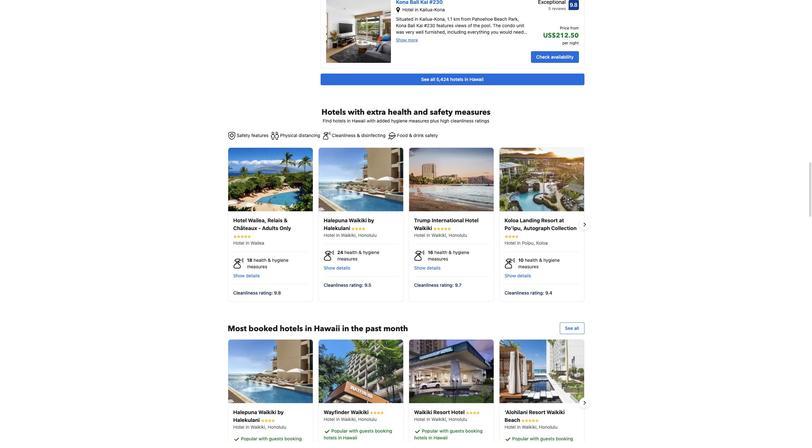 Task type: describe. For each thing, give the bounding box(es) containing it.
waikiki inside the trump international hotel waikiki
[[414, 225, 432, 231]]

price
[[560, 26, 569, 31]]

cleanliness for halepuna waikiki by halekulani
[[324, 282, 348, 288]]

adults
[[262, 225, 278, 231]]

hotels down wayfinder
[[324, 435, 337, 441]]

poipu,
[[522, 240, 535, 246]]

see all 5,424 hotels in hawaii link
[[320, 74, 584, 85]]

show details link for waikiki
[[414, 262, 488, 271]]

cleanliness for trump international hotel waikiki
[[414, 282, 439, 288]]

scored 9.8 element
[[568, 0, 579, 10]]

show details for halepuna waikiki by halekulani
[[324, 265, 350, 271]]

18
[[247, 257, 252, 263]]

rating: for trump international hotel waikiki
[[440, 282, 454, 288]]

wailea
[[251, 240, 264, 246]]

added
[[377, 118, 390, 124]]

next image for most booked hotels in hawaii in the past month
[[580, 399, 588, 407]]

all for see all 5,424 hotels in hawaii
[[430, 77, 435, 82]]

autograph
[[523, 225, 550, 231]]

hygiene for koloa landing resort at po'ipu, autograph collection
[[543, 257, 560, 263]]

cleanliness for koloa landing resort at po'ipu, autograph collection
[[505, 290, 529, 296]]

kona bali kai #230, hotel in kailua-kona image
[[326, 0, 391, 63]]

& inside the hotel wailea, relais & châteaux - adults only
[[284, 218, 288, 223]]

& right '24'
[[359, 250, 362, 255]]

9.4
[[545, 290, 552, 296]]

features inside situated in kailua-kona, 1.1 km from pahoehoe beach park, kona bali kai #230 features views of the pool.
[[436, 23, 454, 28]]

price from us$212.50 per night
[[543, 26, 579, 45]]

popular for 'alohilani
[[512, 436, 529, 442]]

1 vertical spatial safety
[[425, 133, 438, 138]]

with for wayfinder waikiki
[[349, 428, 358, 434]]

honolulu for 5 stars image corresponding to resort
[[539, 424, 558, 430]]

popular with guests booking hotels in hawaii for waikiki
[[324, 428, 392, 441]]

booked
[[249, 324, 278, 334]]

hygiene for hotel wailea, relais & châteaux - adults only
[[272, 257, 288, 263]]

disinfecting
[[361, 133, 386, 138]]

kailua- for kona,
[[420, 16, 434, 22]]

popular with guests booking for beach
[[505, 436, 573, 442]]

waikiki, for ''alohilani resort waikiki beach, hotel in honolulu' image
[[522, 424, 538, 430]]

1 vertical spatial 4 stars image
[[505, 235, 519, 238]]

-
[[258, 225, 261, 231]]

situated in kailua-kona, 1.1 km from pahoehoe beach park, kona bali kai #230 features views of the pool.
[[396, 16, 519, 28]]

5 stars image for wailea,
[[233, 235, 251, 238]]

most
[[228, 324, 247, 334]]

check
[[536, 54, 550, 60]]

honolulu for 5 stars image for international
[[449, 232, 467, 238]]

rating: for halepuna waikiki by halekulani
[[349, 282, 363, 288]]

show details link for halekulani
[[324, 262, 398, 271]]

guests for wayfinder waikiki
[[359, 428, 374, 434]]

hotel in wailea
[[233, 240, 264, 246]]

waikiki resort hotel
[[414, 409, 466, 415]]

physical
[[280, 133, 297, 138]]

hotel inside the hotel wailea, relais & châteaux - adults only
[[233, 218, 247, 223]]

halepuna waikiki by halekulani for left halepuna waikiki by halekulani, hotel in honolulu image
[[233, 409, 284, 423]]

show inside button
[[396, 37, 407, 42]]

5
[[548, 6, 551, 11]]

kona,
[[434, 16, 446, 22]]

food & drink safety
[[396, 133, 438, 138]]

and
[[414, 107, 428, 118]]

plus
[[430, 118, 439, 124]]

& right 16
[[449, 250, 452, 255]]

health for trump international hotel waikiki
[[434, 250, 447, 255]]

honolulu for 4 stars image associated with by
[[268, 424, 286, 430]]

trump international hotel waikiki, hotel in honolulu image
[[409, 148, 494, 211]]

night
[[570, 41, 579, 45]]

& left disinfecting
[[357, 133, 360, 138]]

hotels
[[322, 107, 346, 118]]

0 horizontal spatial features
[[251, 133, 269, 138]]

4 stars image for hotels with extra health and safety measures
[[351, 227, 365, 230]]

with for waikiki resort hotel
[[439, 428, 449, 434]]

show more
[[396, 37, 418, 42]]

honolulu for 4 stars image for hotel
[[449, 417, 467, 422]]

hotels right booked
[[280, 324, 303, 334]]

'alohilani resort waikiki beach
[[505, 409, 565, 423]]

health & hygiene measures for at
[[518, 257, 560, 269]]

halepuna waikiki by halekulani, hotel in honolulu image inside find hotels in  with added hygiene measures plus high cleanliness ratings region
[[319, 148, 403, 211]]

health for halepuna waikiki by halekulani
[[344, 250, 357, 255]]

pahoehoe
[[472, 16, 493, 22]]

km
[[454, 16, 460, 22]]

most booked hotels in hawaii in the past month region
[[223, 339, 590, 442]]

see all
[[565, 326, 579, 331]]

the inside situated in kailua-kona, 1.1 km from pahoehoe beach park, kona bali kai #230 features views of the pool.
[[473, 23, 480, 28]]

measures for halepuna waikiki by halekulani
[[337, 256, 358, 262]]

& left drink
[[409, 133, 412, 138]]

hotels with extra health and safety measures find hotels in hawaii with added hygiene measures plus high cleanliness ratings
[[322, 107, 491, 124]]

popular for halepuna
[[241, 436, 257, 442]]

'alohilani resort waikiki beach, hotel in honolulu image
[[499, 340, 584, 403]]

halekulani inside find hotels in  with added hygiene measures plus high cleanliness ratings region
[[324, 225, 350, 231]]

collection
[[551, 225, 577, 231]]

per
[[562, 41, 568, 45]]

from inside price from us$212.50 per night
[[570, 26, 579, 31]]

châteaux
[[233, 225, 257, 231]]

wailea,
[[248, 218, 266, 223]]

hotel in kailua-kona link
[[395, 0, 530, 13]]

9.8 inside 'element'
[[570, 2, 578, 8]]

guests for 'alohilani resort waikiki beach
[[540, 436, 555, 442]]

only
[[280, 225, 291, 231]]

safety
[[237, 133, 250, 138]]

guests for waikiki resort hotel
[[450, 428, 464, 434]]

show for hotel wailea, relais & châteaux - adults only
[[233, 273, 245, 279]]

kai
[[416, 23, 423, 28]]

views
[[455, 23, 467, 28]]

details for trump international hotel waikiki
[[427, 265, 441, 271]]

drink
[[413, 133, 424, 138]]

details for koloa landing resort at po'ipu, autograph collection
[[517, 273, 531, 279]]

in inside hotels with extra health and safety measures find hotels in hawaii with added hygiene measures plus high cleanliness ratings
[[347, 118, 351, 124]]

with for 'alohilani resort waikiki beach
[[530, 436, 539, 442]]

food
[[397, 133, 408, 138]]

5 stars image for international
[[433, 227, 451, 230]]

1 horizontal spatial kona
[[434, 7, 445, 12]]

waikiki resort hotel, hotel in honolulu image
[[409, 340, 494, 403]]

1 vertical spatial the
[[351, 324, 363, 334]]

4 stars image for hotel
[[466, 411, 480, 415]]

health for koloa landing resort at po'ipu, autograph collection
[[525, 257, 538, 263]]

5 reviews
[[548, 6, 566, 11]]

4 stars image for by
[[261, 419, 275, 422]]

bali
[[408, 23, 415, 28]]

24
[[337, 250, 343, 255]]

10
[[518, 257, 524, 263]]

wayfinder waikiki, hotel in honolulu image
[[319, 340, 403, 403]]

measures for koloa landing resort at po'ipu, autograph collection
[[518, 264, 539, 269]]

cleanliness rating: 9.5
[[324, 282, 371, 288]]

international
[[432, 218, 464, 223]]

more
[[408, 37, 418, 42]]

resort inside the koloa landing resort at po'ipu, autograph collection
[[541, 218, 558, 223]]

health inside hotels with extra health and safety measures find hotels in hawaii with added hygiene measures plus high cleanliness ratings
[[388, 107, 412, 118]]

booking for wayfinder waikiki
[[375, 428, 392, 434]]

hotel in waikiki, honolulu for wayfinder waikiki, hotel in honolulu image
[[324, 417, 377, 422]]

koloa landing resort at po'ipu, autograph collection, hotel in koloa image
[[499, 148, 584, 211]]

extra
[[367, 107, 386, 118]]

from inside situated in kailua-kona, 1.1 km from pahoehoe beach park, kona bali kai #230 features views of the pool.
[[461, 16, 471, 22]]

9.7
[[455, 282, 462, 288]]

& right 18
[[268, 257, 271, 263]]

health & hygiene measures for waikiki
[[428, 250, 469, 262]]

availability
[[551, 54, 574, 60]]

ratings
[[475, 118, 489, 124]]

cleanliness rating: 9.8
[[233, 290, 281, 296]]

trump international hotel waikiki
[[414, 218, 479, 231]]

trump
[[414, 218, 430, 223]]

measures for hotel wailea, relais & châteaux - adults only
[[247, 264, 267, 269]]

honolulu for 4 stars icon for hotels with extra health and safety measures
[[358, 232, 377, 238]]

cleanliness & disinfecting
[[331, 133, 386, 138]]

us$212.50
[[543, 31, 579, 40]]



Task type: locate. For each thing, give the bounding box(es) containing it.
1 horizontal spatial popular with guests booking
[[505, 436, 573, 442]]

health for hotel wailea, relais & châteaux - adults only
[[254, 257, 266, 263]]

resort for 'alohilani resort waikiki beach
[[529, 409, 546, 415]]

2 next image from the top
[[580, 399, 588, 407]]

pool.
[[481, 23, 492, 28]]

halepuna waikiki by halekulani inside most booked hotels in hawaii in the past month region
[[233, 409, 284, 423]]

measures down '24'
[[337, 256, 358, 262]]

waikiki, for waikiki resort hotel, hotel in honolulu "image"
[[431, 417, 447, 422]]

rating: for koloa landing resort at po'ipu, autograph collection
[[530, 290, 544, 296]]

1 horizontal spatial 4 stars image
[[466, 411, 480, 415]]

1 horizontal spatial 4 stars image
[[370, 411, 384, 415]]

safety inside hotels with extra health and safety measures find hotels in hawaii with added hygiene measures plus high cleanliness ratings
[[430, 107, 453, 118]]

0 horizontal spatial popular with guests booking
[[233, 436, 302, 442]]

booking for waikiki resort hotel
[[465, 428, 483, 434]]

0 vertical spatial see
[[421, 77, 429, 82]]

popular with guests booking hotels in hawaii for resort
[[414, 428, 483, 441]]

with for halepuna waikiki by halekulani
[[259, 436, 268, 442]]

show up cleanliness rating: 9.7
[[414, 265, 426, 271]]

hygiene inside hotels with extra health and safety measures find hotels in hawaii with added hygiene measures plus high cleanliness ratings
[[391, 118, 408, 124]]

health & hygiene measures down wailea
[[247, 257, 288, 269]]

0 vertical spatial next image
[[580, 221, 588, 229]]

popular with guests booking
[[233, 436, 302, 442], [505, 436, 573, 442]]

see for see all
[[565, 326, 573, 331]]

hygiene for trump international hotel waikiki
[[453, 250, 469, 255]]

show details
[[324, 265, 350, 271], [414, 265, 441, 271], [233, 273, 260, 279], [505, 273, 531, 279]]

month
[[383, 324, 408, 334]]

show for trump international hotel waikiki
[[414, 265, 426, 271]]

0 horizontal spatial popular with guests booking hotels in hawaii
[[324, 428, 392, 441]]

cleanliness for hotel wailea, relais & châteaux - adults only
[[233, 290, 258, 296]]

next image
[[580, 221, 588, 229], [580, 399, 588, 407]]

hotels right 5,424
[[450, 77, 463, 82]]

0 horizontal spatial all
[[430, 77, 435, 82]]

show
[[396, 37, 407, 42], [324, 265, 335, 271], [414, 265, 426, 271], [233, 273, 245, 279], [505, 273, 516, 279]]

& right 10
[[539, 257, 542, 263]]

reviews
[[552, 6, 566, 11]]

0 horizontal spatial see
[[421, 77, 429, 82]]

show up cleanliness rating: 9.5
[[324, 265, 335, 271]]

halepuna for left halepuna waikiki by halekulani, hotel in honolulu image
[[233, 409, 257, 415]]

hotel in poipu, koloa
[[505, 240, 548, 246]]

safety up high
[[430, 107, 453, 118]]

health right 16
[[434, 250, 447, 255]]

0 vertical spatial kona
[[434, 7, 445, 12]]

hotel inside the trump international hotel waikiki
[[465, 218, 479, 223]]

show more button
[[396, 37, 418, 42]]

hygiene right '24'
[[363, 250, 379, 255]]

guests
[[359, 428, 374, 434], [450, 428, 464, 434], [269, 436, 283, 442], [540, 436, 555, 442]]

booking
[[375, 428, 392, 434], [465, 428, 483, 434], [284, 436, 302, 442], [556, 436, 573, 442]]

wayfinder
[[324, 409, 349, 415]]

details down '24'
[[336, 265, 350, 271]]

distancing
[[298, 133, 320, 138]]

check availability
[[536, 54, 574, 60]]

park,
[[508, 16, 519, 22]]

0 vertical spatial 4 stars image
[[466, 411, 480, 415]]

0 horizontal spatial koloa
[[505, 218, 519, 223]]

halepuna waikiki by halekulani inside find hotels in  with added hygiene measures plus high cleanliness ratings region
[[324, 218, 374, 231]]

hotels
[[450, 77, 463, 82], [333, 118, 346, 124], [280, 324, 303, 334], [324, 435, 337, 441], [414, 435, 427, 441]]

situated
[[396, 16, 413, 22]]

9.8 inside find hotels in  with added hygiene measures plus high cleanliness ratings region
[[274, 290, 281, 296]]

popular with guests booking hotels in hawaii down wayfinder waikiki
[[324, 428, 392, 441]]

0 vertical spatial 4 stars image
[[351, 227, 365, 230]]

measures down 18
[[247, 264, 267, 269]]

at
[[559, 218, 564, 223]]

halepuna
[[324, 218, 348, 223], [233, 409, 257, 415]]

2 popular with guests booking from the left
[[505, 436, 573, 442]]

1 horizontal spatial koloa
[[536, 240, 548, 246]]

measures down 16
[[428, 256, 448, 262]]

4 stars image for most booked hotels in hawaii in the past month
[[370, 411, 384, 415]]

details down 16
[[427, 265, 441, 271]]

1 horizontal spatial halepuna waikiki by halekulani, hotel in honolulu image
[[319, 148, 403, 211]]

5 stars image for resort
[[521, 419, 539, 422]]

1 vertical spatial halepuna waikiki by halekulani
[[233, 409, 284, 423]]

1 popular with guests booking hotels in hawaii from the left
[[324, 428, 392, 441]]

most booked hotels in hawaii in the past month
[[228, 324, 408, 334]]

with
[[348, 107, 365, 118], [367, 118, 376, 124], [349, 428, 358, 434], [439, 428, 449, 434], [259, 436, 268, 442], [530, 436, 539, 442]]

0 vertical spatial safety
[[430, 107, 453, 118]]

koloa up po'ipu,
[[505, 218, 519, 223]]

next image inside find hotels in  with added hygiene measures plus high cleanliness ratings region
[[580, 221, 588, 229]]

hotel in waikiki, honolulu for ''alohilani resort waikiki beach, hotel in honolulu' image
[[505, 424, 558, 430]]

details for halepuna waikiki by halekulani
[[336, 265, 350, 271]]

landing
[[520, 218, 540, 223]]

show left more at the right top
[[396, 37, 407, 42]]

& up only at the bottom
[[284, 218, 288, 223]]

beach
[[494, 16, 507, 22], [505, 417, 520, 423]]

halepuna inside find hotels in  with added hygiene measures plus high cleanliness ratings region
[[324, 218, 348, 223]]

0 vertical spatial kailua-
[[420, 7, 434, 12]]

by for 4 stars image associated with by
[[278, 409, 284, 415]]

1 vertical spatial by
[[278, 409, 284, 415]]

kona up kona,
[[434, 7, 445, 12]]

details
[[336, 265, 350, 271], [427, 265, 441, 271], [246, 273, 260, 279], [517, 273, 531, 279]]

show details for hotel wailea, relais & châteaux - adults only
[[233, 273, 260, 279]]

halepuna waikiki by halekulani, hotel in honolulu image
[[319, 148, 403, 211], [228, 340, 313, 403]]

hygiene for halepuna waikiki by halekulani
[[363, 250, 379, 255]]

0 vertical spatial 9.8
[[570, 2, 578, 8]]

health right '24'
[[344, 250, 357, 255]]

5 stars image down châteaux
[[233, 235, 251, 238]]

hygiene up food
[[391, 118, 408, 124]]

halekulani
[[324, 225, 350, 231], [233, 417, 260, 423]]

2 horizontal spatial 4 stars image
[[505, 235, 519, 238]]

5 stars image
[[433, 227, 451, 230], [233, 235, 251, 238], [521, 419, 539, 422]]

0 vertical spatial all
[[430, 77, 435, 82]]

beach left the park, on the right
[[494, 16, 507, 22]]

0 vertical spatial the
[[473, 23, 480, 28]]

0 horizontal spatial halepuna waikiki by halekulani, hotel in honolulu image
[[228, 340, 313, 403]]

hotel in kailua-kona
[[402, 7, 445, 12]]

high
[[440, 118, 449, 124]]

waikiki
[[349, 218, 367, 223], [414, 225, 432, 231], [258, 409, 276, 415], [351, 409, 369, 415], [414, 409, 432, 415], [547, 409, 565, 415]]

features
[[436, 23, 454, 28], [251, 133, 269, 138]]

show details link for at
[[505, 270, 579, 279]]

show details link
[[324, 262, 398, 271], [414, 262, 488, 271], [233, 270, 307, 279], [505, 270, 579, 279]]

halepuna for halepuna waikiki by halekulani, hotel in honolulu image inside find hotels in  with added hygiene measures plus high cleanliness ratings region
[[324, 218, 348, 223]]

details for hotel wailea, relais & châteaux - adults only
[[246, 273, 260, 279]]

popular with guests booking for halekulani
[[233, 436, 302, 442]]

hygiene right 10
[[543, 257, 560, 263]]

0 horizontal spatial halepuna
[[233, 409, 257, 415]]

physical distancing
[[279, 133, 320, 138]]

1 vertical spatial features
[[251, 133, 269, 138]]

1 horizontal spatial see
[[565, 326, 573, 331]]

1 horizontal spatial the
[[473, 23, 480, 28]]

0 horizontal spatial 5 stars image
[[233, 235, 251, 238]]

1 vertical spatial beach
[[505, 417, 520, 423]]

0 vertical spatial beach
[[494, 16, 507, 22]]

kailua- for kona
[[420, 7, 434, 12]]

0 horizontal spatial 9.8
[[274, 290, 281, 296]]

0 vertical spatial by
[[368, 218, 374, 223]]

check availability link
[[531, 51, 579, 63]]

koloa inside the koloa landing resort at po'ipu, autograph collection
[[505, 218, 519, 223]]

1 horizontal spatial features
[[436, 23, 454, 28]]

1 vertical spatial see
[[565, 326, 573, 331]]

5,424
[[436, 77, 449, 82]]

hygiene right 16
[[453, 250, 469, 255]]

show details down 18
[[233, 273, 260, 279]]

health
[[388, 107, 412, 118], [344, 250, 357, 255], [434, 250, 447, 255], [254, 257, 266, 263], [525, 257, 538, 263]]

0 vertical spatial halepuna waikiki by halekulani, hotel in honolulu image
[[319, 148, 403, 211]]

0 horizontal spatial halekulani
[[233, 417, 260, 423]]

health & hygiene measures for halekulani
[[337, 250, 379, 262]]

1 horizontal spatial all
[[574, 326, 579, 331]]

1 horizontal spatial by
[[368, 218, 374, 223]]

by inside find hotels in  with added hygiene measures plus high cleanliness ratings region
[[368, 218, 374, 223]]

find hotels in  with added hygiene measures plus high cleanliness ratings region
[[223, 148, 590, 302]]

health up the added in the left of the page
[[388, 107, 412, 118]]

0 horizontal spatial by
[[278, 409, 284, 415]]

show details link up 9.7 on the bottom
[[414, 262, 488, 271]]

halepuna waikiki by halekulani
[[324, 218, 374, 231], [233, 409, 284, 423]]

waikiki inside 'alohilani resort waikiki beach
[[547, 409, 565, 415]]

booking for halepuna waikiki by halekulani
[[284, 436, 302, 442]]

1 vertical spatial 9.8
[[274, 290, 281, 296]]

show details down 16
[[414, 265, 441, 271]]

0 vertical spatial halepuna waikiki by halekulani
[[324, 218, 374, 231]]

popular for wayfinder
[[331, 428, 348, 434]]

16
[[428, 250, 433, 255]]

1 kailua- from the top
[[420, 7, 434, 12]]

popular with guests booking hotels in hawaii down waikiki resort hotel
[[414, 428, 483, 441]]

2 popular with guests booking hotels in hawaii from the left
[[414, 428, 483, 441]]

show details link for &
[[233, 270, 307, 279]]

1 vertical spatial all
[[574, 326, 579, 331]]

by for 4 stars icon for hotels with extra health and safety measures
[[368, 218, 374, 223]]

hawaii inside hotels with extra health and safety measures find hotels in hawaii with added hygiene measures plus high cleanliness ratings
[[352, 118, 366, 124]]

show details for koloa landing resort at po'ipu, autograph collection
[[505, 273, 531, 279]]

hotels inside the see all 5,424 hotels in hawaii link
[[450, 77, 463, 82]]

show for halepuna waikiki by halekulani
[[324, 265, 335, 271]]

features down 1.1
[[436, 23, 454, 28]]

&
[[357, 133, 360, 138], [409, 133, 412, 138], [284, 218, 288, 223], [359, 250, 362, 255], [449, 250, 452, 255], [268, 257, 271, 263], [539, 257, 542, 263]]

4 stars image inside most booked hotels in hawaii in the past month region
[[370, 411, 384, 415]]

in inside situated in kailua-kona, 1.1 km from pahoehoe beach park, kona bali kai #230 features views of the pool.
[[415, 16, 418, 22]]

0 horizontal spatial 4 stars image
[[351, 227, 365, 230]]

1 horizontal spatial halepuna waikiki by halekulani
[[324, 218, 374, 231]]

1 vertical spatial halepuna
[[233, 409, 257, 415]]

0 vertical spatial koloa
[[505, 218, 519, 223]]

1 horizontal spatial halepuna
[[324, 218, 348, 223]]

0 vertical spatial from
[[461, 16, 471, 22]]

the
[[473, 23, 480, 28], [351, 324, 363, 334]]

show details link up 9.5
[[324, 262, 398, 271]]

measures down and
[[409, 118, 429, 124]]

resort for waikiki resort hotel
[[433, 409, 450, 415]]

beach down 'alohilani
[[505, 417, 520, 423]]

beach inside 'alohilani resort waikiki beach
[[505, 417, 520, 423]]

relais
[[268, 218, 283, 223]]

see
[[421, 77, 429, 82], [565, 326, 573, 331]]

hotels down the hotels
[[333, 118, 346, 124]]

hotel
[[402, 7, 414, 12], [233, 218, 247, 223], [465, 218, 479, 223], [324, 232, 335, 238], [414, 232, 425, 238], [233, 240, 244, 246], [505, 240, 516, 246], [451, 409, 465, 415], [324, 417, 335, 422], [414, 417, 425, 422], [233, 424, 244, 430], [505, 424, 516, 430]]

9.5
[[365, 282, 371, 288]]

1 vertical spatial kailua-
[[420, 16, 434, 22]]

hotel in waikiki, honolulu for trump international hotel waikiki, hotel in honolulu 'image'
[[414, 232, 467, 238]]

measures up ratings
[[455, 107, 491, 118]]

cleanliness rating: 9.4
[[505, 290, 552, 296]]

2 vertical spatial 5 stars image
[[521, 419, 539, 422]]

1 vertical spatial next image
[[580, 399, 588, 407]]

rating: for hotel wailea, relais & châteaux - adults only
[[259, 290, 273, 296]]

#230
[[424, 23, 435, 28]]

hygiene right 18
[[272, 257, 288, 263]]

1 vertical spatial 5 stars image
[[233, 235, 251, 238]]

past
[[365, 324, 381, 334]]

popular with guests booking hotels in hawaii
[[324, 428, 392, 441], [414, 428, 483, 441]]

health right 10
[[525, 257, 538, 263]]

5 stars image down 'alohilani
[[521, 419, 539, 422]]

from right price
[[570, 26, 579, 31]]

1 vertical spatial halepuna waikiki by halekulani, hotel in honolulu image
[[228, 340, 313, 403]]

koloa right poipu,
[[536, 240, 548, 246]]

popular for waikiki
[[422, 428, 438, 434]]

show for koloa landing resort at po'ipu, autograph collection
[[505, 273, 516, 279]]

health & hygiene measures up 9.5
[[337, 250, 379, 262]]

1 horizontal spatial popular with guests booking hotels in hawaii
[[414, 428, 483, 441]]

find
[[323, 118, 332, 124]]

waikiki, for trump international hotel waikiki, hotel in honolulu 'image'
[[431, 232, 447, 238]]

hotels inside hotels with extra health and safety measures find hotels in hawaii with added hygiene measures plus high cleanliness ratings
[[333, 118, 346, 124]]

safety
[[430, 107, 453, 118], [425, 133, 438, 138]]

0 horizontal spatial from
[[461, 16, 471, 22]]

show details link up cleanliness rating: 9.8
[[233, 270, 307, 279]]

cleanliness rating: 9.7
[[414, 282, 462, 288]]

2 vertical spatial 4 stars image
[[370, 411, 384, 415]]

of
[[468, 23, 472, 28]]

kona inside situated in kailua-kona, 1.1 km from pahoehoe beach park, kona bali kai #230 features views of the pool.
[[396, 23, 406, 28]]

9.8
[[570, 2, 578, 8], [274, 290, 281, 296]]

1 horizontal spatial 5 stars image
[[433, 227, 451, 230]]

kona down situated
[[396, 23, 406, 28]]

1 next image from the top
[[580, 221, 588, 229]]

5 stars image down international
[[433, 227, 451, 230]]

show details down '24'
[[324, 265, 350, 271]]

features right safety
[[251, 133, 269, 138]]

beach inside situated in kailua-kona, 1.1 km from pahoehoe beach park, kona bali kai #230 features views of the pool.
[[494, 16, 507, 22]]

koloa landing resort at po'ipu, autograph collection
[[505, 218, 577, 231]]

all for see all
[[574, 326, 579, 331]]

the left past
[[351, 324, 363, 334]]

halekulani inside most booked hotels in hawaii in the past month region
[[233, 417, 260, 423]]

0 vertical spatial halekulani
[[324, 225, 350, 231]]

show details link up 9.4
[[505, 270, 579, 279]]

cleanliness
[[451, 118, 474, 124]]

1 vertical spatial halekulani
[[233, 417, 260, 423]]

health & hygiene measures up 9.7 on the bottom
[[428, 250, 469, 262]]

1 horizontal spatial from
[[570, 26, 579, 31]]

show up cleanliness rating: 9.8
[[233, 273, 245, 279]]

from up of
[[461, 16, 471, 22]]

0 vertical spatial features
[[436, 23, 454, 28]]

hotel in waikiki, honolulu for waikiki resort hotel, hotel in honolulu "image"
[[414, 417, 467, 422]]

safety features
[[236, 133, 269, 138]]

resort
[[541, 218, 558, 223], [433, 409, 450, 415], [529, 409, 546, 415]]

honolulu
[[358, 232, 377, 238], [449, 232, 467, 238], [358, 417, 377, 422], [449, 417, 467, 422], [268, 424, 286, 430], [539, 424, 558, 430]]

0 horizontal spatial halepuna waikiki by halekulani
[[233, 409, 284, 423]]

1 vertical spatial 4 stars image
[[261, 419, 275, 422]]

safety right drink
[[425, 133, 438, 138]]

hotel wailea, relais & châteaux - adults only, hotel in wailea image
[[228, 148, 313, 211]]

from
[[461, 16, 471, 22], [570, 26, 579, 31]]

show up cleanliness rating: 9.4
[[505, 273, 516, 279]]

by
[[368, 218, 374, 223], [278, 409, 284, 415]]

the right of
[[473, 23, 480, 28]]

waikiki, for wayfinder waikiki, hotel in honolulu image
[[341, 417, 357, 422]]

see for see all 5,424 hotels in hawaii
[[421, 77, 429, 82]]

hotel wailea, relais & châteaux - adults only
[[233, 218, 291, 231]]

1 vertical spatial kona
[[396, 23, 406, 28]]

po'ipu,
[[505, 225, 522, 231]]

0 horizontal spatial kona
[[396, 23, 406, 28]]

4 stars image
[[351, 227, 365, 230], [505, 235, 519, 238], [370, 411, 384, 415]]

details down 10
[[517, 273, 531, 279]]

booking for 'alohilani resort waikiki beach
[[556, 436, 573, 442]]

kailua- inside situated in kailua-kona, 1.1 km from pahoehoe beach park, kona bali kai #230 features views of the pool.
[[420, 16, 434, 22]]

hotels down waikiki resort hotel
[[414, 435, 427, 441]]

hotel in waikiki, honolulu
[[324, 232, 377, 238], [414, 232, 467, 238], [324, 417, 377, 422], [414, 417, 467, 422], [233, 424, 286, 430], [505, 424, 558, 430]]

health right 18
[[254, 257, 266, 263]]

halepuna inside most booked hotels in hawaii in the past month region
[[233, 409, 257, 415]]

next image for hotels with extra health and safety measures
[[580, 221, 588, 229]]

4 stars image
[[466, 411, 480, 415], [261, 419, 275, 422]]

1 vertical spatial from
[[570, 26, 579, 31]]

1 vertical spatial koloa
[[536, 240, 548, 246]]

1 horizontal spatial halekulani
[[324, 225, 350, 231]]

by inside most booked hotels in hawaii in the past month region
[[278, 409, 284, 415]]

measures down 10
[[518, 264, 539, 269]]

0 vertical spatial 5 stars image
[[433, 227, 451, 230]]

guests for halepuna waikiki by halekulani
[[269, 436, 283, 442]]

details down 18
[[246, 273, 260, 279]]

wayfinder waikiki
[[324, 409, 370, 415]]

health & hygiene measures down poipu,
[[518, 257, 560, 269]]

2 kailua- from the top
[[420, 16, 434, 22]]

measures for trump international hotel waikiki
[[428, 256, 448, 262]]

resort inside 'alohilani resort waikiki beach
[[529, 409, 546, 415]]

honolulu for 4 stars icon in most booked hotels in hawaii in the past month region
[[358, 417, 377, 422]]

halepuna waikiki by halekulani for halepuna waikiki by halekulani, hotel in honolulu image inside find hotels in  with added hygiene measures plus high cleanliness ratings region
[[324, 218, 374, 231]]

1.1
[[447, 16, 452, 22]]

show details for trump international hotel waikiki
[[414, 265, 441, 271]]

show details down 10
[[505, 273, 531, 279]]

next image inside most booked hotels in hawaii in the past month region
[[580, 399, 588, 407]]

1 horizontal spatial 9.8
[[570, 2, 578, 8]]

see all 5,424 hotels in hawaii
[[421, 77, 484, 82]]

2 horizontal spatial 5 stars image
[[521, 419, 539, 422]]

'alohilani
[[505, 409, 528, 415]]

rating:
[[349, 282, 363, 288], [440, 282, 454, 288], [259, 290, 273, 296], [530, 290, 544, 296]]

0 vertical spatial halepuna
[[324, 218, 348, 223]]

1 popular with guests booking from the left
[[233, 436, 302, 442]]

0 horizontal spatial 4 stars image
[[261, 419, 275, 422]]

health & hygiene measures for &
[[247, 257, 288, 269]]

0 horizontal spatial the
[[351, 324, 363, 334]]



Task type: vqa. For each thing, say whether or not it's contained in the screenshot.
to within the Mexico City 379 things to do
no



